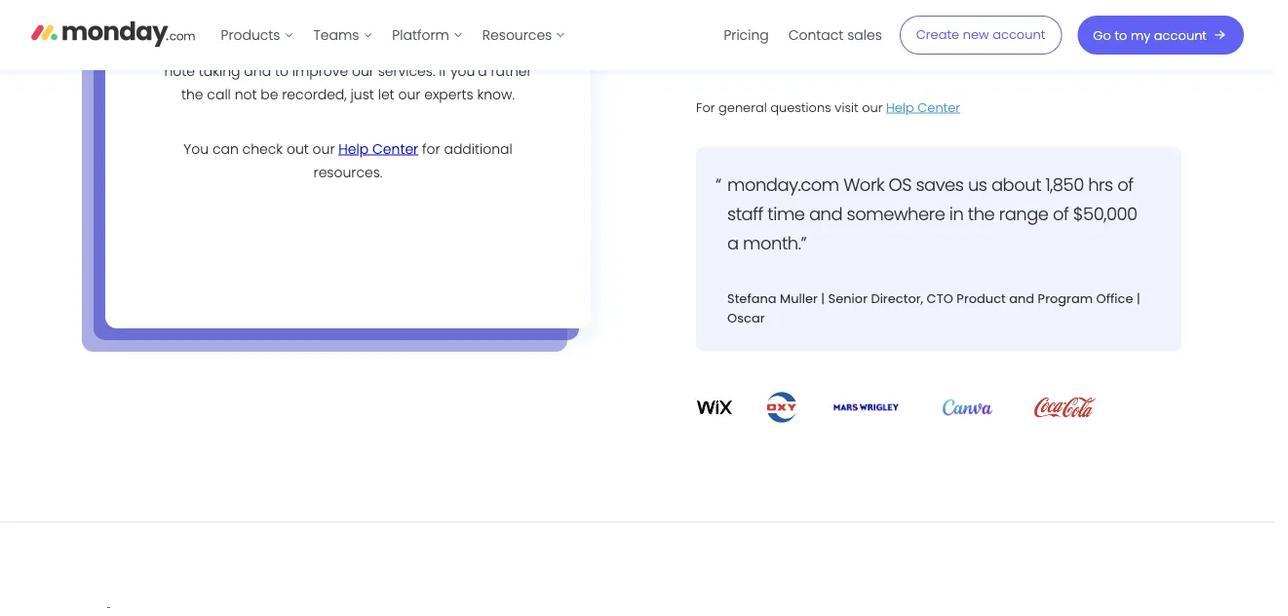 Task type: locate. For each thing, give the bounding box(es) containing it.
out up the calls
[[386, 15, 408, 34]]

pricing
[[724, 25, 769, 44]]

2 horizontal spatial to
[[1115, 26, 1127, 44]]

experts up "that"
[[265, 15, 315, 34]]

resources.
[[314, 163, 383, 182]]

our
[[239, 15, 262, 34], [372, 38, 394, 57], [352, 62, 374, 81], [398, 85, 420, 104], [862, 98, 883, 116], [312, 139, 335, 159]]

senior
[[828, 290, 868, 307]]

resources
[[482, 25, 552, 44]]

help right 'visit'
[[886, 98, 914, 116]]

somewhere
[[847, 201, 945, 226]]

0 horizontal spatial out
[[287, 139, 309, 159]]

1,850
[[1045, 172, 1084, 197]]

additional
[[444, 139, 512, 159]]

for up "rather"
[[525, 38, 543, 57]]

create
[[916, 26, 959, 43]]

recorded,
[[282, 85, 347, 104]]

the inside one of our experts will reach out to you shortly. please be aware that by default our calls are recorded for note taking and to improve our services. if you'd rather the call not be recorded, just let our experts know.
[[181, 85, 203, 104]]

2 vertical spatial of
[[1053, 201, 1069, 226]]

experts
[[265, 15, 315, 34], [424, 85, 473, 104]]

0 vertical spatial be
[[200, 38, 218, 57]]

0 horizontal spatial help center link
[[339, 139, 418, 159]]

1 horizontal spatial for
[[525, 38, 543, 57]]

for
[[525, 38, 543, 57], [422, 139, 440, 159]]

calls
[[398, 38, 429, 57]]

our up aware
[[239, 15, 262, 34]]

1 | from the left
[[821, 290, 825, 307]]

note
[[164, 62, 195, 81]]

2 list from the left
[[714, 0, 892, 70]]

by
[[1060, 0, 1077, 18], [300, 38, 317, 57]]

1 vertical spatial for
[[422, 139, 440, 159]]

team's
[[932, 22, 977, 41]]

0 vertical spatial by
[[1060, 0, 1077, 18]]

| right "office"
[[1137, 290, 1140, 307]]

list
[[211, 0, 575, 70], [714, 0, 892, 70]]

1 horizontal spatial experts
[[424, 85, 473, 104]]

teams link
[[304, 19, 382, 51]]

experts down if
[[424, 85, 473, 104]]

and right 'time'
[[809, 201, 842, 226]]

a
[[727, 230, 739, 255]]

os
[[889, 172, 911, 197]]

"
[[716, 172, 721, 197]]

be down one
[[200, 38, 218, 57]]

by right one
[[1060, 0, 1077, 18]]

of inside one of our experts will reach out to you shortly. please be aware that by default our calls are recorded for note taking and to improve our services. if you'd rather the call not be recorded, just let our experts know.
[[222, 15, 236, 34]]

out right check
[[287, 139, 309, 159]]

serving 200+ industries
[[714, 26, 795, 58]]

work
[[843, 172, 884, 197]]

create new account button
[[900, 16, 1062, 55]]

1 horizontal spatial and
[[809, 201, 842, 226]]

1 vertical spatial help center link
[[339, 139, 418, 159]]

0 horizontal spatial center
[[372, 139, 418, 159]]

0 horizontal spatial and
[[244, 62, 271, 81]]

0 vertical spatial center
[[918, 98, 960, 116]]

0 horizontal spatial |
[[821, 290, 825, 307]]

1 vertical spatial of
[[1117, 172, 1133, 197]]

help center link
[[886, 98, 960, 116], [339, 139, 418, 159]]

1 horizontal spatial the
[[968, 201, 995, 226]]

1 vertical spatial experts
[[424, 85, 473, 104]]

call
[[207, 85, 231, 104]]

to right go
[[1115, 26, 1127, 44]]

shortly.
[[458, 15, 505, 34]]

will
[[318, 15, 339, 34]]

1 horizontal spatial list
[[714, 0, 892, 70]]

can
[[212, 139, 239, 159]]

go
[[1093, 26, 1111, 44]]

and right product
[[1009, 290, 1034, 307]]

from
[[965, 0, 997, 18]]

that
[[269, 38, 296, 57]]

2 horizontal spatial of
[[1117, 172, 1133, 197]]

services.
[[378, 62, 435, 81]]

account
[[993, 26, 1045, 43], [1154, 26, 1207, 44]]

for left additional
[[422, 139, 440, 159]]

center down create
[[918, 98, 960, 116]]

account down day
[[993, 26, 1045, 43]]

0 vertical spatial for
[[525, 38, 543, 57]]

0 vertical spatial help center link
[[886, 98, 960, 116]]

of right one
[[222, 15, 236, 34]]

to down "that"
[[275, 62, 288, 81]]

out
[[386, 15, 408, 34], [287, 139, 309, 159]]

0 vertical spatial experts
[[265, 15, 315, 34]]

to left you
[[412, 15, 426, 34]]

the
[[181, 85, 203, 104], [968, 201, 995, 226]]

be
[[200, 38, 218, 57], [261, 85, 278, 104]]

1 horizontal spatial out
[[386, 15, 408, 34]]

2 vertical spatial and
[[1009, 290, 1034, 307]]

help center link for you can check out our
[[339, 139, 418, 159]]

contact
[[788, 25, 844, 44]]

1 horizontal spatial center
[[918, 98, 960, 116]]

help
[[886, 98, 914, 116], [339, 139, 369, 159]]

to
[[412, 15, 426, 34], [1115, 26, 1127, 44], [275, 62, 288, 81]]

0 horizontal spatial of
[[222, 15, 236, 34]]

| right muller
[[821, 290, 825, 307]]

coca cola image
[[1034, 390, 1096, 424]]

you
[[184, 139, 209, 159]]

to inside button
[[1115, 26, 1127, 44]]

general
[[718, 98, 767, 116]]

ideal
[[981, 22, 1014, 41]]

muller
[[780, 290, 818, 307]]

of
[[222, 15, 236, 34], [1117, 172, 1133, 197], [1053, 201, 1069, 226]]

1 vertical spatial center
[[372, 139, 418, 159]]

help for out
[[339, 139, 369, 159]]

0 horizontal spatial the
[[181, 85, 203, 104]]

1 vertical spatial the
[[968, 201, 995, 226]]

1 horizontal spatial |
[[1137, 290, 1140, 307]]

0 vertical spatial the
[[181, 85, 203, 104]]

improve
[[292, 62, 348, 81]]

help center link down create
[[886, 98, 960, 116]]

|
[[821, 290, 825, 307], [1137, 290, 1140, 307]]

1 vertical spatial and
[[809, 201, 842, 226]]

0 vertical spatial of
[[222, 15, 236, 34]]

not
[[235, 85, 257, 104]]

$50,000
[[1073, 201, 1137, 226]]

contact sales button
[[779, 19, 892, 51]]

the inside "" monday.com work os saves us about 1,850 hrs of staff time and somewhere in the range of $50,000 a month.""
[[968, 201, 995, 226]]

help center link up the resources. at the top of the page
[[339, 139, 418, 159]]

the down note
[[181, 85, 203, 104]]

program
[[1038, 290, 1093, 307]]

about
[[991, 172, 1041, 197]]

the right in
[[968, 201, 995, 226]]

help up the resources. at the top of the page
[[339, 139, 369, 159]]

1 horizontal spatial help center link
[[886, 98, 960, 116]]

by inside boost productivity from day one by building your team's ideal workflow
[[1060, 0, 1077, 18]]

by right "that"
[[300, 38, 317, 57]]

2 horizontal spatial and
[[1009, 290, 1034, 307]]

your
[[898, 22, 928, 41]]

time
[[768, 201, 805, 226]]

in
[[949, 201, 963, 226]]

0 horizontal spatial be
[[200, 38, 218, 57]]

center up the resources. at the top of the page
[[372, 139, 418, 159]]

1 horizontal spatial by
[[1060, 0, 1077, 18]]

1 vertical spatial by
[[300, 38, 317, 57]]

pricing link
[[714, 19, 779, 51]]

0 horizontal spatial help
[[339, 139, 369, 159]]

boost productivity from day one by building your team's ideal workflow
[[840, 0, 1077, 41]]

and up 'not' on the top of the page
[[244, 62, 271, 81]]

and inside "" monday.com work os saves us about 1,850 hrs of staff time and somewhere in the range of $50,000 a month.""
[[809, 201, 842, 226]]

of right hrs
[[1117, 172, 1133, 197]]

1 horizontal spatial help
[[886, 98, 914, 116]]

and inside stefana muller | senior director, cto product and program office | oscar
[[1009, 290, 1034, 307]]

1 list from the left
[[211, 0, 575, 70]]

0 vertical spatial and
[[244, 62, 271, 81]]

1 vertical spatial help
[[339, 139, 369, 159]]

1 vertical spatial be
[[261, 85, 278, 104]]

0 horizontal spatial list
[[211, 0, 575, 70]]

0 vertical spatial help
[[886, 98, 914, 116]]

0 horizontal spatial for
[[422, 139, 440, 159]]

0 vertical spatial out
[[386, 15, 408, 34]]

and
[[244, 62, 271, 81], [809, 201, 842, 226], [1009, 290, 1034, 307]]

account right my
[[1154, 26, 1207, 44]]

contact sales
[[788, 25, 882, 44]]

boost
[[840, 0, 878, 18]]

building
[[840, 22, 895, 41]]

out inside one of our experts will reach out to you shortly. please be aware that by default our calls are recorded for note taking and to improve our services. if you'd rather the call not be recorded, just let our experts know.
[[386, 15, 408, 34]]

be right 'not' on the top of the page
[[261, 85, 278, 104]]

please
[[153, 38, 197, 57]]

2 | from the left
[[1137, 290, 1140, 307]]

our left the calls
[[372, 38, 394, 57]]

0 horizontal spatial by
[[300, 38, 317, 57]]

check
[[242, 139, 283, 159]]

of down 1,850
[[1053, 201, 1069, 226]]



Task type: vqa. For each thing, say whether or not it's contained in the screenshot.
'submit'
no



Task type: describe. For each thing, give the bounding box(es) containing it.
our right 'visit'
[[862, 98, 883, 116]]

go to my account
[[1093, 26, 1207, 44]]

industries
[[724, 40, 785, 58]]

us
[[968, 172, 987, 197]]

one
[[191, 15, 219, 34]]

1 horizontal spatial of
[[1053, 201, 1069, 226]]

you can check out our help center
[[184, 139, 418, 159]]

rather
[[491, 62, 532, 81]]

center for you can check out our help center
[[372, 139, 418, 159]]

by inside one of our experts will reach out to you shortly. please be aware that by default our calls are recorded for note taking and to improve our services. if you'd rather the call not be recorded, just let our experts know.
[[300, 38, 317, 57]]

if
[[439, 62, 447, 81]]

stefana muller | senior director, cto product and program office | oscar
[[727, 290, 1140, 327]]

know.
[[477, 85, 515, 104]]

monday.com
[[727, 172, 839, 197]]

oscar
[[727, 309, 765, 327]]

0 horizontal spatial account
[[993, 26, 1045, 43]]

for inside for additional resources.
[[422, 139, 440, 159]]

workflow
[[1018, 22, 1077, 41]]

monday.com logo image
[[31, 13, 195, 54]]

platform link
[[382, 19, 473, 51]]

and inside one of our experts will reach out to you shortly. please be aware that by default our calls are recorded for note taking and to improve our services. if you'd rather the call not be recorded, just let our experts know.
[[244, 62, 271, 81]]

taking
[[199, 62, 240, 81]]

1 horizontal spatial account
[[1154, 26, 1207, 44]]

day
[[1001, 0, 1027, 18]]

let
[[378, 85, 394, 104]]

just
[[351, 85, 374, 104]]

director,
[[871, 290, 923, 307]]

sales
[[847, 25, 882, 44]]

productivity
[[882, 0, 962, 18]]

are
[[433, 38, 455, 57]]

month."
[[743, 230, 806, 255]]

our up just
[[352, 62, 374, 81]]

products
[[221, 25, 280, 44]]

help center link for for general questions visit our
[[886, 98, 960, 116]]

center for for general questions visit our help center
[[918, 98, 960, 116]]

teams
[[313, 25, 359, 44]]

visit
[[835, 98, 858, 116]]

for inside one of our experts will reach out to you shortly. please be aware that by default our calls are recorded for note taking and to improve our services. if you'd rather the call not be recorded, just let our experts know.
[[525, 38, 543, 57]]

aware
[[222, 38, 265, 57]]

reach
[[343, 15, 382, 34]]

you
[[429, 15, 454, 34]]

for
[[696, 98, 715, 116]]

my
[[1131, 26, 1151, 44]]

stefana
[[727, 290, 777, 307]]

list containing products
[[211, 0, 575, 70]]

wix image
[[696, 390, 733, 424]]

list containing pricing
[[714, 0, 892, 70]]

0 horizontal spatial experts
[[265, 15, 315, 34]]

platform
[[392, 25, 449, 44]]

office
[[1096, 290, 1133, 307]]

monday logo image
[[31, 601, 156, 609]]

for general questions visit our help center
[[696, 98, 960, 116]]

help for visit
[[886, 98, 914, 116]]

new
[[963, 26, 989, 43]]

" monday.com work os saves us about 1,850 hrs of staff time and somewhere in the range of $50,000 a month."
[[716, 172, 1137, 255]]

recorded
[[459, 38, 521, 57]]

serving
[[714, 26, 760, 43]]

1 horizontal spatial to
[[412, 15, 426, 34]]

main element
[[211, 0, 1244, 70]]

1 vertical spatial out
[[287, 139, 309, 159]]

200+
[[763, 26, 795, 43]]

0 horizontal spatial to
[[275, 62, 288, 81]]

hrs
[[1088, 172, 1113, 197]]

product
[[957, 290, 1006, 307]]

1 horizontal spatial be
[[261, 85, 278, 104]]

go to my account button
[[1077, 16, 1244, 55]]

for additional resources.
[[314, 139, 512, 182]]

oxy image
[[764, 390, 800, 424]]

staff
[[727, 201, 763, 226]]

default
[[320, 38, 368, 57]]

create new account
[[916, 26, 1045, 43]]

canva image
[[932, 399, 1003, 416]]

our right the let
[[398, 85, 420, 104]]

questions
[[770, 98, 831, 116]]

range
[[999, 201, 1049, 226]]

saves
[[916, 172, 964, 197]]

one of our experts will reach out to you shortly. please be aware that by default our calls are recorded for note taking and to improve our services. if you'd rather the call not be recorded, just let our experts know.
[[153, 15, 543, 104]]

resources link
[[473, 19, 575, 51]]

you'd
[[450, 62, 487, 81]]

mars wrigley image
[[831, 399, 901, 415]]

our up the resources. at the top of the page
[[312, 139, 335, 159]]

cto
[[927, 290, 953, 307]]

one
[[1031, 0, 1057, 18]]



